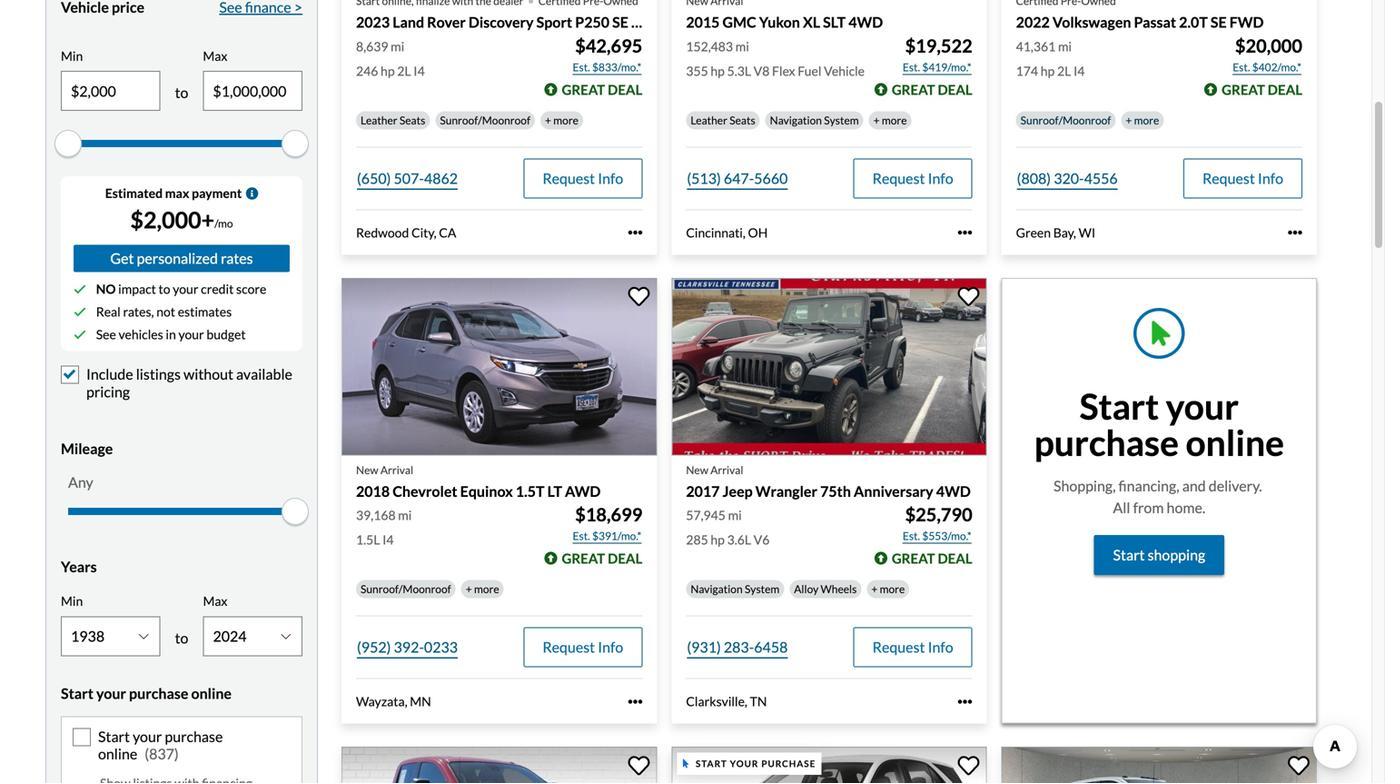 Task type: locate. For each thing, give the bounding box(es) containing it.
i4 down volkswagen at the right of the page
[[1074, 63, 1085, 78]]

$2,000+
[[130, 206, 214, 234]]

request info for $18,699
[[543, 638, 623, 656]]

1 vertical spatial check image
[[74, 306, 86, 318]]

4wd up $25,790
[[936, 482, 971, 500]]

0 horizontal spatial se
[[612, 13, 628, 31]]

1 min from the top
[[61, 48, 83, 63]]

2 arrival from the left
[[711, 463, 743, 476]]

new up 2017
[[686, 463, 708, 476]]

seats for $19,522
[[730, 113, 755, 127]]

great deal for $42,695
[[562, 81, 643, 98]]

(650) 507-4862
[[357, 169, 458, 187]]

purchase inside dropdown button
[[129, 684, 188, 702]]

mi right 39,168
[[398, 507, 412, 523]]

arrival for $25,790
[[711, 463, 743, 476]]

great deal down est. $553/mo.* button
[[892, 550, 973, 566]]

hp inside 57,945 mi 285 hp 3.6l v6
[[711, 532, 725, 547]]

5660
[[754, 169, 788, 187]]

est. for $42,695
[[573, 60, 590, 73]]

est. down $42,695
[[573, 60, 590, 73]]

est. inside $42,695 est. $833/mo.*
[[573, 60, 590, 73]]

request info button
[[524, 158, 643, 198], [854, 158, 973, 198], [1184, 158, 1303, 198], [524, 627, 643, 667], [854, 627, 973, 667]]

deal for $20,000
[[1268, 81, 1303, 98]]

great down est. $402/mo.* button
[[1222, 81, 1265, 98]]

2 se from the left
[[1211, 13, 1227, 31]]

0 horizontal spatial awd
[[565, 482, 601, 500]]

no
[[96, 281, 116, 297]]

1 horizontal spatial seats
[[730, 113, 755, 127]]

green
[[1016, 225, 1051, 240]]

shopping,
[[1054, 477, 1116, 495]]

mi inside 41,361 mi 174 hp 2l i4
[[1058, 38, 1072, 54]]

0 horizontal spatial 4wd
[[849, 13, 883, 31]]

navigation system down fuel
[[770, 113, 859, 127]]

budget
[[207, 327, 246, 342]]

0 horizontal spatial online
[[98, 745, 137, 763]]

check image left no
[[74, 283, 86, 296]]

request for $42,695
[[543, 169, 595, 187]]

get personalized rates
[[110, 249, 253, 267]]

(952) 392-0233 button
[[356, 627, 459, 667]]

sunroof/moonroof
[[440, 113, 531, 127], [1021, 113, 1111, 127], [361, 582, 451, 595]]

start your purchase online inside dropdown button
[[61, 684, 232, 702]]

hp inside 41,361 mi 174 hp 2l i4
[[1041, 63, 1055, 78]]

awd
[[706, 13, 742, 31], [565, 482, 601, 500]]

hp right 246
[[381, 63, 395, 78]]

i4 for $42,695
[[414, 63, 425, 78]]

(513) 647-5660 button
[[686, 158, 789, 198]]

(931) 283-6458 button
[[686, 627, 789, 667]]

sunroof/moonroof up (808) 320-4556
[[1021, 113, 1111, 127]]

mi inside 39,168 mi 1.5l i4
[[398, 507, 412, 523]]

sunroof/moonroof up (952) 392-0233
[[361, 582, 451, 595]]

purchase
[[1034, 421, 1179, 464], [129, 684, 188, 702], [165, 727, 223, 745], [762, 758, 816, 769]]

get personalized rates button
[[74, 245, 290, 272]]

est. for $19,522
[[903, 60, 920, 73]]

1 vertical spatial ellipsis h image
[[958, 694, 973, 709]]

4wd right slt
[[849, 13, 883, 31]]

mi inside 57,945 mi 285 hp 3.6l v6
[[728, 507, 742, 523]]

deal down $391/mo.*
[[608, 550, 643, 566]]

online inside dropdown button
[[191, 684, 232, 702]]

flex
[[772, 63, 795, 78]]

ellipsis h image for $18,699
[[628, 694, 643, 709]]

great for $20,000
[[1222, 81, 1265, 98]]

ellipsis h image left the 'green'
[[958, 225, 973, 240]]

leather seats down 5.3l
[[691, 113, 755, 127]]

navigation down 285
[[691, 582, 743, 595]]

great deal down est. $391/mo.* button
[[562, 550, 643, 566]]

0 horizontal spatial new
[[356, 463, 378, 476]]

0 vertical spatial awd
[[706, 13, 742, 31]]

1 horizontal spatial 4wd
[[936, 482, 971, 500]]

navigation
[[770, 113, 822, 127], [691, 582, 743, 595]]

4wd inside the new arrival 2017 jeep wrangler 75th anniversary 4wd
[[936, 482, 971, 500]]

vehicles
[[119, 327, 163, 342]]

est. for $18,699
[[573, 529, 590, 542]]

request info for $19,522
[[873, 169, 954, 187]]

hp for $25,790
[[711, 532, 725, 547]]

$553/mo.*
[[922, 529, 972, 542]]

great deal for $18,699
[[562, 550, 643, 566]]

1 horizontal spatial 2l
[[1057, 63, 1071, 78]]

4wd
[[849, 13, 883, 31], [936, 482, 971, 500]]

arrival up the jeep
[[711, 463, 743, 476]]

your inside dropdown button
[[96, 684, 126, 702]]

0 vertical spatial check image
[[74, 283, 86, 296]]

ellipsis h image left clarksville,
[[628, 694, 643, 709]]

1 vertical spatial min
[[61, 593, 83, 609]]

3 check image from the top
[[74, 328, 86, 341]]

hp right '355'
[[711, 63, 725, 78]]

285
[[686, 532, 708, 547]]

more for $25,790
[[880, 582, 905, 595]]

new
[[356, 463, 378, 476], [686, 463, 708, 476]]

2 leather seats from the left
[[691, 113, 755, 127]]

more for $42,695
[[553, 113, 579, 127]]

volkswagen
[[1053, 13, 1131, 31]]

wayzata,
[[356, 694, 407, 709]]

0 vertical spatial navigation system
[[770, 113, 859, 127]]

leather seats for $19,522
[[691, 113, 755, 127]]

chevrolet
[[393, 482, 457, 500]]

0 horizontal spatial arrival
[[380, 463, 413, 476]]

green bay, wi
[[1016, 225, 1096, 240]]

est. down $19,522 on the right top of page
[[903, 60, 920, 73]]

1 leather seats from the left
[[361, 113, 425, 127]]

+ for $25,790
[[871, 582, 878, 595]]

leather seats down 246
[[361, 113, 425, 127]]

request for $19,522
[[873, 169, 925, 187]]

246
[[356, 63, 378, 78]]

4862
[[424, 169, 458, 187]]

1 new from the left
[[356, 463, 378, 476]]

(808) 320-4556 button
[[1016, 158, 1119, 198]]

personalized
[[137, 249, 218, 267]]

1 horizontal spatial new
[[686, 463, 708, 476]]

1 vertical spatial navigation
[[691, 582, 743, 595]]

max
[[203, 48, 228, 63], [203, 593, 228, 609]]

arrival
[[380, 463, 413, 476], [711, 463, 743, 476]]

+ more for $25,790
[[871, 582, 905, 595]]

min
[[61, 48, 83, 63], [61, 593, 83, 609]]

2 vertical spatial check image
[[74, 328, 86, 341]]

request
[[543, 169, 595, 187], [873, 169, 925, 187], [1203, 169, 1255, 187], [543, 638, 595, 656], [873, 638, 925, 656]]

2 horizontal spatial i4
[[1074, 63, 1085, 78]]

1 horizontal spatial system
[[824, 113, 859, 127]]

est. down the $20,000
[[1233, 60, 1250, 73]]

1 vertical spatial start your purchase online
[[61, 684, 232, 702]]

awd right lt
[[565, 482, 601, 500]]

ellipsis h image left cincinnati,
[[628, 225, 643, 240]]

arrival up 2018
[[380, 463, 413, 476]]

152,483
[[686, 38, 733, 54]]

max down years dropdown button
[[203, 593, 228, 609]]

1 arrival from the left
[[380, 463, 413, 476]]

2l right 246
[[397, 63, 411, 78]]

great deal for $25,790
[[892, 550, 973, 566]]

1 max from the top
[[203, 48, 228, 63]]

est. inside $20,000 est. $402/mo.*
[[1233, 60, 1250, 73]]

navigation down flex
[[770, 113, 822, 127]]

system left alloy
[[745, 582, 780, 595]]

vehicle
[[824, 63, 865, 78]]

1 horizontal spatial leather
[[691, 113, 728, 127]]

great down est. $391/mo.* button
[[562, 550, 605, 566]]

ellipsis h image for $19,522
[[958, 225, 973, 240]]

+ for $42,695
[[545, 113, 551, 127]]

system down vehicle in the right of the page
[[824, 113, 859, 127]]

i4
[[414, 63, 425, 78], [1074, 63, 1085, 78], [383, 532, 394, 547]]

2 seats from the left
[[730, 113, 755, 127]]

i4 down the land
[[414, 63, 425, 78]]

start
[[1080, 385, 1159, 428], [1113, 546, 1145, 564], [61, 684, 93, 702], [98, 727, 130, 745], [696, 758, 727, 769]]

hp for $19,522
[[711, 63, 725, 78]]

land
[[393, 13, 424, 31]]

2l right 174
[[1057, 63, 1071, 78]]

1 horizontal spatial ellipsis h image
[[1288, 225, 1303, 240]]

0 horizontal spatial 2l
[[397, 63, 411, 78]]

2l inside 8,639 mi 246 hp 2l i4
[[397, 63, 411, 78]]

2 max from the top
[[203, 593, 228, 609]]

0 horizontal spatial navigation
[[691, 582, 743, 595]]

great deal down est. $402/mo.* button
[[1222, 81, 1303, 98]]

ellipsis h image for $42,695
[[628, 225, 643, 240]]

1 horizontal spatial arrival
[[711, 463, 743, 476]]

new inside the new arrival 2017 jeep wrangler 75th anniversary 4wd
[[686, 463, 708, 476]]

est. down the $18,699
[[573, 529, 590, 542]]

info
[[598, 169, 623, 187], [928, 169, 954, 187], [1258, 169, 1284, 187], [598, 638, 623, 656], [928, 638, 954, 656]]

white 2019 chevrolet equinox 1.5t ls fwd suv / crossover front-wheel drive automatic image
[[672, 747, 987, 783]]

mi down the jeep
[[728, 507, 742, 523]]

to left the max text field
[[175, 84, 188, 101]]

mi down gmc in the top right of the page
[[736, 38, 749, 54]]

0 vertical spatial max
[[203, 48, 228, 63]]

iridescent pearl tricoat 2020 chevrolet silverado 2500hd high country crew cab 4wd pickup truck four-wheel drive automatic image
[[1002, 747, 1317, 783]]

2022 volkswagen passat 2.0t se fwd
[[1016, 13, 1264, 31]]

request info
[[543, 169, 623, 187], [873, 169, 954, 187], [1203, 169, 1284, 187], [543, 638, 623, 656], [873, 638, 954, 656]]

2 leather from the left
[[691, 113, 728, 127]]

2022
[[1016, 13, 1050, 31]]

2018
[[356, 482, 390, 500]]

max up the max text field
[[203, 48, 228, 63]]

0 horizontal spatial leather seats
[[361, 113, 425, 127]]

0 vertical spatial online
[[1186, 421, 1284, 464]]

1 vertical spatial online
[[191, 684, 232, 702]]

great deal down est. $833/mo.* 'button'
[[562, 81, 643, 98]]

2 vertical spatial online
[[98, 745, 137, 763]]

est. inside $25,790 est. $553/mo.*
[[903, 529, 920, 542]]

great deal down est. $419/mo.* button
[[892, 81, 973, 98]]

0233
[[424, 638, 458, 656]]

1 horizontal spatial navigation
[[770, 113, 822, 127]]

0 horizontal spatial i4
[[383, 532, 394, 547]]

info for $19,522
[[928, 169, 954, 187]]

seats down 5.3l
[[730, 113, 755, 127]]

online
[[1186, 421, 1284, 464], [191, 684, 232, 702], [98, 745, 137, 763]]

start inside button
[[1113, 546, 1145, 564]]

deal down $553/mo.*
[[938, 550, 973, 566]]

2 check image from the top
[[74, 306, 86, 318]]

mi inside 152,483 mi 355 hp 5.3l v8 flex fuel vehicle
[[736, 38, 749, 54]]

est. inside $18,699 est. $391/mo.*
[[573, 529, 590, 542]]

alloy wheels
[[794, 582, 857, 595]]

check image for real rates, not estimates
[[74, 306, 86, 318]]

max
[[165, 185, 189, 201]]

0 horizontal spatial ellipsis h image
[[958, 694, 973, 709]]

financing,
[[1119, 477, 1180, 495]]

ellipsis h image for $20,000
[[1288, 225, 1303, 240]]

great deal for $19,522
[[892, 81, 973, 98]]

0 horizontal spatial seats
[[400, 113, 425, 127]]

mi right 8,639
[[391, 38, 404, 54]]

0 horizontal spatial leather
[[361, 113, 398, 127]]

great down est. $833/mo.* 'button'
[[562, 81, 605, 98]]

355
[[686, 63, 708, 78]]

see
[[96, 327, 116, 342]]

arrival inside 'new arrival 2018 chevrolet equinox 1.5t lt awd'
[[380, 463, 413, 476]]

tn
[[750, 694, 767, 709]]

wrangler
[[756, 482, 818, 500]]

1 vertical spatial system
[[745, 582, 780, 595]]

1 horizontal spatial i4
[[414, 63, 425, 78]]

1 horizontal spatial se
[[1211, 13, 1227, 31]]

1 vertical spatial 4wd
[[936, 482, 971, 500]]

min down years
[[61, 593, 83, 609]]

$42,695
[[575, 35, 643, 57]]

deal down the $419/mo.* at the top right
[[938, 81, 973, 98]]

to up start your purchase online dropdown button
[[175, 629, 188, 647]]

0 horizontal spatial system
[[745, 582, 780, 595]]

(513)
[[687, 169, 721, 187]]

1 horizontal spatial leather seats
[[691, 113, 755, 127]]

deal down $833/mo.*
[[608, 81, 643, 98]]

8,639 mi 246 hp 2l i4
[[356, 38, 425, 78]]

1.5t
[[516, 482, 545, 500]]

system
[[824, 113, 859, 127], [745, 582, 780, 595]]

great
[[562, 81, 605, 98], [892, 81, 935, 98], [1222, 81, 1265, 98], [562, 550, 605, 566], [892, 550, 935, 566]]

hp inside 8,639 mi 246 hp 2l i4
[[381, 63, 395, 78]]

i4 inside 41,361 mi 174 hp 2l i4
[[1074, 63, 1085, 78]]

payment
[[192, 185, 242, 201]]

check image left 'real'
[[74, 306, 86, 318]]

i4 right 1.5l
[[383, 532, 394, 547]]

8,639
[[356, 38, 388, 54]]

41,361
[[1016, 38, 1056, 54]]

seats up "507-" on the top of the page
[[400, 113, 425, 127]]

to up real rates, not estimates at top left
[[159, 281, 170, 297]]

check image
[[74, 283, 86, 296], [74, 306, 86, 318], [74, 328, 86, 341]]

leather down 246
[[361, 113, 398, 127]]

start your purchase online up (837)
[[61, 684, 232, 702]]

1 vertical spatial awd
[[565, 482, 601, 500]]

mi inside 8,639 mi 246 hp 2l i4
[[391, 38, 404, 54]]

purchase down start your purchase online dropdown button
[[165, 727, 223, 745]]

hp right 174
[[1041, 63, 1055, 78]]

min up min text field at the top of the page
[[61, 48, 83, 63]]

75th
[[820, 482, 851, 500]]

arrival for $18,699
[[380, 463, 413, 476]]

est. $419/mo.* button
[[902, 58, 973, 76]]

2.0t
[[1179, 13, 1208, 31]]

mi right 41,361
[[1058, 38, 1072, 54]]

pricing
[[86, 383, 130, 400]]

est. inside $19,522 est. $419/mo.*
[[903, 60, 920, 73]]

new for $18,699
[[356, 463, 378, 476]]

start your purchase online up the financing,
[[1034, 385, 1284, 464]]

est. down $25,790
[[903, 529, 920, 542]]

great down est. $553/mo.* button
[[892, 550, 935, 566]]

new up 2018
[[356, 463, 378, 476]]

check image left see
[[74, 328, 86, 341]]

(837)
[[145, 745, 179, 763]]

1 2l from the left
[[397, 63, 411, 78]]

0 vertical spatial ellipsis h image
[[1288, 225, 1303, 240]]

2 horizontal spatial online
[[1186, 421, 1284, 464]]

2 2l from the left
[[1057, 63, 1071, 78]]

2 vertical spatial to
[[175, 629, 188, 647]]

ellipsis h image
[[628, 225, 643, 240], [958, 225, 973, 240], [628, 694, 643, 709]]

request info button for $42,695
[[524, 158, 643, 198]]

$833/mo.*
[[592, 60, 642, 73]]

hp right 285
[[711, 532, 725, 547]]

purchase up (837)
[[129, 684, 188, 702]]

1 seats from the left
[[400, 113, 425, 127]]

start your purchase online down start your purchase online dropdown button
[[98, 727, 223, 763]]

ellipsis h image
[[1288, 225, 1303, 240], [958, 694, 973, 709]]

2 new from the left
[[686, 463, 708, 476]]

$42,695 est. $833/mo.*
[[573, 35, 643, 73]]

1 leather from the left
[[361, 113, 398, 127]]

$391/mo.*
[[592, 529, 642, 542]]

arrival inside the new arrival 2017 jeep wrangler 75th anniversary 4wd
[[711, 463, 743, 476]]

new inside 'new arrival 2018 chevrolet equinox 1.5t lt awd'
[[356, 463, 378, 476]]

0 vertical spatial min
[[61, 48, 83, 63]]

se right 2.0t
[[1211, 13, 1227, 31]]

1 horizontal spatial online
[[191, 684, 232, 702]]

awd up 152,483
[[706, 13, 742, 31]]

xl
[[803, 13, 820, 31]]

$18,699
[[575, 504, 643, 526]]

deal for $18,699
[[608, 550, 643, 566]]

i4 inside 39,168 mi 1.5l i4
[[383, 532, 394, 547]]

deal down $402/mo.*
[[1268, 81, 1303, 98]]

hp inside 152,483 mi 355 hp 5.3l v8 flex fuel vehicle
[[711, 63, 725, 78]]

rates
[[221, 249, 253, 267]]

ca
[[439, 225, 456, 240]]

great down est. $419/mo.* button
[[892, 81, 935, 98]]

6458
[[754, 638, 788, 656]]

listings
[[136, 365, 181, 383]]

navigation system down "3.6l"
[[691, 582, 780, 595]]

i4 inside 8,639 mi 246 hp 2l i4
[[414, 63, 425, 78]]

great for $42,695
[[562, 81, 605, 98]]

+ more
[[545, 113, 579, 127], [873, 113, 907, 127], [1126, 113, 1159, 127], [466, 582, 499, 595], [871, 582, 905, 595]]

leather down '355'
[[691, 113, 728, 127]]

red alert 2021 nissan titan xd pro-4x crew cab 4wd pickup truck four-wheel drive 9-speed automatic image
[[342, 747, 657, 783]]

2l for $20,000
[[1057, 63, 1071, 78]]

2l inside 41,361 mi 174 hp 2l i4
[[1057, 63, 1071, 78]]

se left "r-"
[[612, 13, 628, 31]]

great deal for $20,000
[[1222, 81, 1303, 98]]

1 horizontal spatial awd
[[706, 13, 742, 31]]

start shopping
[[1113, 546, 1206, 564]]

1 vertical spatial max
[[203, 593, 228, 609]]

bay,
[[1053, 225, 1076, 240]]

info for $25,790
[[928, 638, 954, 656]]



Task type: describe. For each thing, give the bounding box(es) containing it.
purchase up shopping,
[[1034, 421, 1179, 464]]

fwd
[[1230, 13, 1264, 31]]

info for $42,695
[[598, 169, 623, 187]]

rates,
[[123, 304, 154, 319]]

cincinnati,
[[686, 225, 746, 240]]

and
[[1182, 477, 1206, 495]]

more for $19,522
[[882, 113, 907, 127]]

mileage button
[[61, 426, 302, 471]]

city,
[[411, 225, 437, 240]]

mi for $42,695
[[391, 38, 404, 54]]

request info button for $19,522
[[854, 158, 973, 198]]

clarksville, tn
[[686, 694, 767, 709]]

no impact to your credit score
[[96, 281, 267, 297]]

wi
[[1079, 225, 1096, 240]]

yukon
[[759, 13, 800, 31]]

2 vertical spatial start your purchase online
[[98, 727, 223, 763]]

(808) 320-4556
[[1017, 169, 1118, 187]]

deal for $42,695
[[608, 81, 643, 98]]

(650)
[[357, 169, 391, 187]]

score
[[236, 281, 267, 297]]

purchase down tn in the right bottom of the page
[[762, 758, 816, 769]]

$402/mo.*
[[1252, 60, 1302, 73]]

impact
[[118, 281, 156, 297]]

57,945
[[686, 507, 726, 523]]

see vehicles in your budget
[[96, 327, 246, 342]]

sunroof/moonroof up 4862 on the left
[[440, 113, 531, 127]]

info for $18,699
[[598, 638, 623, 656]]

sunroof/moonroof for $18,699
[[361, 582, 451, 595]]

all
[[1113, 499, 1130, 517]]

41,361 mi 174 hp 2l i4
[[1016, 38, 1085, 78]]

passat
[[1134, 13, 1176, 31]]

great for $25,790
[[892, 550, 935, 566]]

mi for $18,699
[[398, 507, 412, 523]]

4556
[[1084, 169, 1118, 187]]

1 se from the left
[[612, 13, 628, 31]]

mouse pointer image
[[683, 759, 689, 768]]

est. for $25,790
[[903, 529, 920, 542]]

est. $402/mo.* button
[[1232, 58, 1303, 76]]

leather for $19,522
[[691, 113, 728, 127]]

est. $833/mo.* button
[[572, 58, 643, 76]]

check image for see vehicles in your budget
[[74, 328, 86, 341]]

sunroof/moonroof for $20,000
[[1021, 113, 1111, 127]]

est. $391/mo.* button
[[572, 527, 643, 545]]

wayzata, mn
[[356, 694, 431, 709]]

redwood
[[356, 225, 409, 240]]

hp for $42,695
[[381, 63, 395, 78]]

deal for $19,522
[[938, 81, 973, 98]]

equinox
[[460, 482, 513, 500]]

(952)
[[357, 638, 391, 656]]

+ more for $19,522
[[873, 113, 907, 127]]

request for $18,699
[[543, 638, 595, 656]]

$18,699 est. $391/mo.*
[[573, 504, 643, 542]]

new arrival 2018 chevrolet equinox 1.5t lt awd
[[356, 463, 601, 500]]

any
[[68, 473, 93, 491]]

2l for $42,695
[[397, 63, 411, 78]]

info for $20,000
[[1258, 169, 1284, 187]]

(650) 507-4862 button
[[356, 158, 459, 198]]

start your purchase online button
[[61, 671, 302, 716]]

p250
[[575, 13, 610, 31]]

anniversary
[[854, 482, 934, 500]]

start your purchase link
[[672, 747, 991, 783]]

/mo
[[214, 217, 233, 230]]

estimates
[[178, 304, 232, 319]]

info circle image
[[246, 187, 258, 200]]

shopping
[[1148, 546, 1206, 564]]

647-
[[724, 169, 754, 187]]

5.3l
[[727, 63, 751, 78]]

request info for $25,790
[[873, 638, 954, 656]]

1 vertical spatial to
[[159, 281, 170, 297]]

rover
[[427, 13, 466, 31]]

est. for $20,000
[[1233, 60, 1250, 73]]

39,168 mi 1.5l i4
[[356, 507, 412, 547]]

0 vertical spatial to
[[175, 84, 188, 101]]

new for $25,790
[[686, 463, 708, 476]]

credit
[[201, 281, 234, 297]]

home.
[[1167, 499, 1206, 517]]

alloy
[[794, 582, 819, 595]]

start shopping button
[[1094, 535, 1225, 575]]

request info for $20,000
[[1203, 169, 1284, 187]]

$2,000+ /mo
[[130, 206, 233, 234]]

request info button for $20,000
[[1184, 158, 1303, 198]]

fuel
[[798, 63, 822, 78]]

(808)
[[1017, 169, 1051, 187]]

years button
[[61, 544, 302, 590]]

+ for $19,522
[[873, 113, 880, 127]]

include listings without available pricing
[[86, 365, 292, 400]]

include
[[86, 365, 133, 383]]

seats for $42,695
[[400, 113, 425, 127]]

redwood city, ca
[[356, 225, 456, 240]]

mi for $25,790
[[728, 507, 742, 523]]

oh
[[748, 225, 768, 240]]

+ more for $42,695
[[545, 113, 579, 127]]

$25,790
[[905, 504, 973, 526]]

ellipsis h image for $25,790
[[958, 694, 973, 709]]

request info for $42,695
[[543, 169, 623, 187]]

174
[[1016, 63, 1038, 78]]

gmc
[[723, 13, 756, 31]]

request info button for $25,790
[[854, 627, 973, 667]]

shopping, financing, and delivery. all from home.
[[1054, 477, 1265, 517]]

available
[[236, 365, 292, 383]]

Min text field
[[62, 72, 159, 110]]

2023
[[356, 13, 390, 31]]

start inside dropdown button
[[61, 684, 93, 702]]

0 vertical spatial system
[[824, 113, 859, 127]]

awd inside 'new arrival 2018 chevrolet equinox 1.5t lt awd'
[[565, 482, 601, 500]]

0 vertical spatial start your purchase online
[[1034, 385, 1284, 464]]

leather seats for $42,695
[[361, 113, 425, 127]]

leather for $42,695
[[361, 113, 398, 127]]

pepperdust metallic 2018 chevrolet equinox 1.5t lt awd suv / crossover four-wheel drive 6-speed automatic overdrive image
[[342, 278, 657, 455]]

black clearcoat 2017 jeep wrangler 75th anniversary 4wd suv / crossover four-wheel drive 5-speed automatic image
[[672, 278, 987, 455]]

(513) 647-5660
[[687, 169, 788, 187]]

request info button for $18,699
[[524, 627, 643, 667]]

1 check image from the top
[[74, 283, 86, 296]]

mi for $20,000
[[1058, 38, 1072, 54]]

0 vertical spatial navigation
[[770, 113, 822, 127]]

great for $18,699
[[562, 550, 605, 566]]

152,483 mi 355 hp 5.3l v8 flex fuel vehicle
[[686, 38, 865, 78]]

(931) 283-6458
[[687, 638, 788, 656]]

1 vertical spatial navigation system
[[691, 582, 780, 595]]

discovery
[[469, 13, 534, 31]]

great for $19,522
[[892, 81, 935, 98]]

request for $25,790
[[873, 638, 925, 656]]

v8
[[754, 63, 770, 78]]

Max text field
[[204, 72, 302, 110]]

507-
[[394, 169, 424, 187]]

57,945 mi 285 hp 3.6l v6
[[686, 507, 770, 547]]

i4 for $20,000
[[1074, 63, 1085, 78]]

new arrival 2017 jeep wrangler 75th anniversary 4wd
[[686, 463, 971, 500]]

deal for $25,790
[[938, 550, 973, 566]]

0 vertical spatial 4wd
[[849, 13, 883, 31]]

delivery.
[[1209, 477, 1262, 495]]

$25,790 est. $553/mo.*
[[903, 504, 973, 542]]

mi for $19,522
[[736, 38, 749, 54]]

not
[[156, 304, 175, 319]]

request for $20,000
[[1203, 169, 1255, 187]]

hp for $20,000
[[1041, 63, 1055, 78]]

2 min from the top
[[61, 593, 83, 609]]



Task type: vqa. For each thing, say whether or not it's contained in the screenshot.
"of" in Hard-pull financing lenders include Ally Auto Finance, Bank of America, Chase Auto, Exeter Finance, First Investors Financial Services, Global Lending Services (GLS), Huntington National Bank, Regional Acceptance, Santander Consumer USA, TD Auto Finance, Truist, Wells Fargo, Westlake Financial, and US Bank.
no



